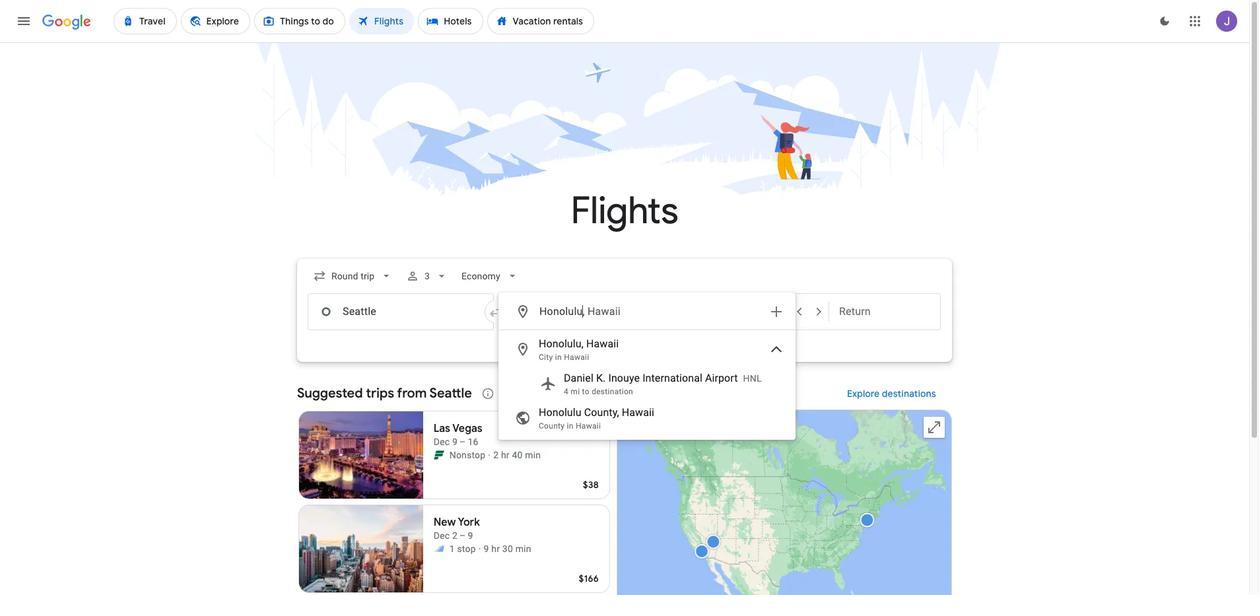 Task type: vqa. For each thing, say whether or not it's contained in the screenshot.
label
no



Task type: describe. For each thing, give the bounding box(es) containing it.
9 hr 30 min
[[484, 544, 531, 554]]

dec for new
[[434, 530, 450, 541]]

county,
[[584, 406, 619, 419]]

nonstop
[[450, 450, 486, 460]]

1 stop
[[450, 544, 476, 554]]

international
[[643, 372, 703, 384]]

main menu image
[[16, 13, 32, 29]]

explore destinations button
[[832, 378, 952, 409]]

hawaii down ‌, hawaii
[[586, 337, 619, 350]]

hawaii down honolulu,
[[564, 353, 589, 362]]

Departure text field
[[728, 294, 789, 330]]

explore
[[847, 388, 880, 400]]

from
[[397, 385, 427, 402]]

frontier image
[[434, 450, 444, 460]]

3
[[425, 271, 430, 281]]

‌, hawaii
[[583, 305, 621, 318]]

Return text field
[[839, 294, 931, 330]]

flights
[[571, 188, 678, 234]]

40
[[512, 450, 523, 460]]

frontier and spirit image
[[434, 544, 444, 554]]

honolulu,
[[539, 337, 584, 350]]

hr for las vegas
[[501, 450, 510, 460]]

las vegas dec 9 – 16
[[434, 422, 483, 447]]

list box inside enter your destination dialog
[[499, 330, 795, 439]]

dec for las
[[434, 437, 450, 447]]

in inside honolulu, hawaii city in hawaii
[[555, 353, 562, 362]]

destination
[[592, 387, 633, 396]]

honolulu, hawaii city in hawaii
[[539, 337, 619, 362]]

4
[[564, 387, 569, 396]]

new york dec 2 – 9
[[434, 516, 480, 541]]

daniel k. inouye international airport (hnl) option
[[499, 365, 795, 402]]

9
[[484, 544, 489, 554]]

166 US dollars text field
[[579, 573, 599, 584]]

hawaii down county,
[[576, 421, 601, 431]]

enter your destination dialog
[[499, 293, 796, 440]]

2 hr 40 min
[[493, 450, 541, 460]]

Flight search field
[[287, 259, 963, 440]]

hnl
[[743, 373, 762, 384]]

hawaii down daniel k. inouye international airport (hnl) option
[[622, 406, 654, 419]]

suggested trips from seattle region
[[297, 378, 952, 595]]



Task type: locate. For each thing, give the bounding box(es) containing it.
destinations
[[882, 388, 936, 400]]

new
[[434, 516, 456, 529]]

dec down las
[[434, 437, 450, 447]]

inouye
[[609, 372, 640, 384]]

1 vertical spatial hr
[[492, 544, 500, 554]]

hr for new york
[[492, 544, 500, 554]]

las
[[434, 422, 450, 435]]

2
[[493, 450, 499, 460]]

 image
[[488, 448, 491, 462], [479, 542, 481, 555]]

honolulu county, hawaii option
[[499, 402, 795, 434]]

hawaii right "‌,"
[[588, 305, 621, 318]]

mi
[[571, 387, 580, 396]]

0 horizontal spatial  image
[[479, 542, 481, 555]]

min right 30
[[516, 544, 531, 554]]

in
[[555, 353, 562, 362], [567, 421, 574, 431]]

list box containing honolulu, hawaii
[[499, 330, 795, 439]]

$166
[[579, 573, 599, 584]]

toggle nearby airports for honolulu, hawaii image
[[769, 341, 785, 357]]

0 vertical spatial min
[[525, 450, 541, 460]]

to
[[582, 387, 590, 396]]

in down honolulu
[[567, 421, 574, 431]]

Where else? text field
[[539, 296, 761, 328]]

1 vertical spatial min
[[516, 544, 531, 554]]

1 vertical spatial  image
[[479, 542, 481, 555]]

1 horizontal spatial hr
[[501, 450, 510, 460]]

destination, select multiple airports image
[[769, 304, 785, 320]]

in inside the honolulu county, hawaii county in hawaii
[[567, 421, 574, 431]]

explore destinations
[[847, 388, 936, 400]]

1 vertical spatial dec
[[434, 530, 450, 541]]

dec inside las vegas dec 9 – 16
[[434, 437, 450, 447]]

 image for new york
[[479, 542, 481, 555]]

honolulu
[[539, 406, 582, 419]]

city
[[539, 353, 553, 362]]

min for vegas
[[525, 450, 541, 460]]

daniel
[[564, 372, 594, 384]]

suggested trips from seattle
[[297, 385, 472, 402]]

hr right 9
[[492, 544, 500, 554]]

daniel k. inouye international airport hnl 4 mi to destination
[[564, 372, 762, 396]]

38 US dollars text field
[[583, 479, 599, 491]]

0 horizontal spatial in
[[555, 353, 562, 362]]

county
[[539, 421, 565, 431]]

seattle
[[430, 385, 472, 402]]

honolulu, hawaii option
[[499, 334, 795, 365]]

1 dec from the top
[[434, 437, 450, 447]]

3 button
[[401, 260, 454, 292]]

None field
[[308, 264, 398, 288], [457, 264, 524, 288], [308, 264, 398, 288], [457, 264, 524, 288]]

vegas
[[452, 422, 483, 435]]

1 horizontal spatial  image
[[488, 448, 491, 462]]

airport
[[705, 372, 738, 384]]

9 – 16
[[452, 437, 479, 447]]

0 vertical spatial  image
[[488, 448, 491, 462]]

 image left 9
[[479, 542, 481, 555]]

 image left 2
[[488, 448, 491, 462]]

0 vertical spatial dec
[[434, 437, 450, 447]]

dec inside new york dec 2 – 9
[[434, 530, 450, 541]]

trips
[[366, 385, 394, 402]]

york
[[458, 516, 480, 529]]

min for york
[[516, 544, 531, 554]]

$38
[[583, 479, 599, 491]]

1
[[450, 544, 455, 554]]

 image for las vegas
[[488, 448, 491, 462]]

30
[[502, 544, 513, 554]]

0 horizontal spatial hr
[[492, 544, 500, 554]]

2 dec from the top
[[434, 530, 450, 541]]

hr right 2
[[501, 450, 510, 460]]

suggested
[[297, 385, 363, 402]]

min
[[525, 450, 541, 460], [516, 544, 531, 554]]

min right the 40
[[525, 450, 541, 460]]

dec up frontier and spirit image
[[434, 530, 450, 541]]

k.
[[596, 372, 606, 384]]

stop
[[457, 544, 476, 554]]

hr
[[501, 450, 510, 460], [492, 544, 500, 554]]

hawaii
[[588, 305, 621, 318], [586, 337, 619, 350], [564, 353, 589, 362], [622, 406, 654, 419], [576, 421, 601, 431]]

0 vertical spatial in
[[555, 353, 562, 362]]

1 horizontal spatial in
[[567, 421, 574, 431]]

change appearance image
[[1149, 5, 1181, 37]]

0 vertical spatial hr
[[501, 450, 510, 460]]

None text field
[[308, 293, 494, 330]]

1 vertical spatial in
[[567, 421, 574, 431]]

list box
[[499, 330, 795, 439]]

honolulu county, hawaii county in hawaii
[[539, 406, 654, 431]]

2 – 9
[[452, 530, 473, 541]]

‌,
[[583, 305, 585, 318]]

dec
[[434, 437, 450, 447], [434, 530, 450, 541]]

in right city
[[555, 353, 562, 362]]



